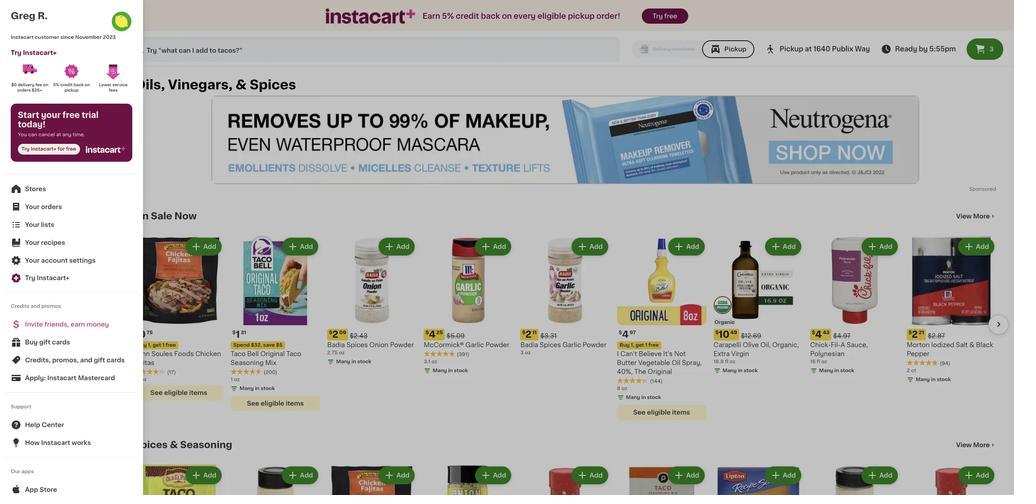 Task type: locate. For each thing, give the bounding box(es) containing it.
in down polynesian
[[834, 368, 839, 373]]

eligible right every
[[537, 13, 566, 20]]

your up marinades
[[25, 240, 40, 246]]

powder down the $4.25 original price: $5.09 "element"
[[486, 342, 509, 348]]

1 vertical spatial 16
[[134, 377, 140, 382]]

pepper down morton
[[907, 351, 929, 357]]

oz inside $ 2 11 $3.31 badia spices garlic powder 3 oz
[[525, 350, 531, 355]]

garlic down the $4.25 original price: $5.09 "element"
[[465, 342, 484, 348]]

0 vertical spatial credit
[[456, 13, 479, 20]]

recipes
[[41, 240, 65, 246]]

items for 1
[[286, 400, 304, 407]]

ct
[[911, 368, 916, 373]]

1 more from the top
[[973, 213, 990, 219]]

oz right the 2.75
[[339, 350, 345, 355]]

instacart inside 'how instacart works' link
[[41, 440, 70, 446]]

pepper up oils on the top left
[[36, 204, 59, 210]]

stock down "(94)"
[[937, 377, 951, 382]]

$ left 43
[[812, 330, 815, 335]]

your recipes link
[[5, 234, 138, 252]]

1 vertical spatial pickup
[[64, 88, 79, 92]]

0 vertical spatial vinegars,
[[168, 78, 232, 91]]

1 view from the top
[[956, 213, 972, 219]]

back inside 5% credit back on pickup
[[74, 83, 84, 87]]

$ left 25
[[426, 330, 429, 335]]

0 horizontal spatial salt
[[16, 204, 28, 210]]

your for your orders
[[25, 204, 40, 210]]

your lists
[[25, 222, 54, 228]]

0 horizontal spatial powder
[[390, 342, 414, 348]]

2 horizontal spatial see
[[633, 409, 646, 416]]

1 horizontal spatial oils,
[[134, 78, 165, 91]]

your
[[41, 111, 61, 119]]

2 badia from the left
[[520, 342, 538, 348]]

product group
[[134, 236, 224, 400], [231, 236, 320, 411], [327, 236, 417, 367], [424, 236, 513, 376], [520, 236, 610, 357], [617, 236, 706, 420], [714, 236, 803, 376], [810, 236, 900, 376], [907, 236, 996, 385], [134, 465, 224, 495], [231, 465, 320, 495], [327, 465, 417, 495], [424, 465, 513, 495], [520, 465, 610, 495], [617, 465, 706, 495], [714, 465, 803, 495], [810, 465, 900, 495], [907, 465, 996, 495]]

item carousel region
[[134, 232, 1009, 426]]

instacart inside the apply: instacart mastercard button
[[47, 375, 76, 381]]

4 $ from the left
[[522, 330, 525, 335]]

breakfast link
[[5, 80, 109, 97]]

0 horizontal spatial oils, vinegars, & spices
[[11, 136, 87, 142]]

1 vertical spatial pepper
[[907, 351, 929, 357]]

oils,
[[134, 78, 165, 91], [11, 136, 25, 142]]

2 left 21
[[912, 330, 918, 339]]

2 vertical spatial items
[[672, 409, 690, 416]]

0 horizontal spatial cards
[[52, 339, 70, 345]]

eligible down the (200) in the left of the page
[[261, 400, 284, 407]]

0 vertical spatial publix
[[832, 46, 853, 52]]

get for 75
[[153, 343, 161, 348]]

0 vertical spatial gift
[[39, 339, 50, 345]]

$2.11 original price: $3.31 element
[[520, 329, 610, 341]]

16 down fajitas
[[134, 377, 140, 382]]

many in stock
[[336, 359, 371, 364], [433, 368, 468, 373], [722, 368, 758, 373], [819, 368, 854, 373], [916, 377, 951, 382], [240, 386, 275, 391], [626, 395, 661, 400]]

see eligible items down (144)
[[633, 409, 690, 416]]

1 vertical spatial 5%
[[53, 83, 59, 87]]

baking
[[11, 119, 33, 125]]

1 vertical spatial salt
[[956, 342, 968, 348]]

0 horizontal spatial credit
[[60, 83, 73, 87]]

oz down polynesian
[[821, 359, 827, 364]]

and up mastercard
[[80, 357, 92, 363]]

eligible down (144)
[[647, 409, 671, 416]]

4 your from the top
[[25, 257, 40, 264]]

pickup down soups
[[64, 88, 79, 92]]

buy up can't
[[620, 343, 630, 348]]

1 horizontal spatial at
[[805, 46, 812, 52]]

1 horizontal spatial 1,
[[631, 343, 634, 348]]

view more for on sale now
[[956, 213, 990, 219]]

oils, left can
[[11, 136, 25, 142]]

16 down polynesian
[[810, 359, 816, 364]]

2 view from the top
[[956, 442, 972, 448]]

16
[[810, 359, 816, 364], [134, 377, 140, 382]]

2 garlic from the left
[[563, 342, 581, 348]]

5 $ from the left
[[619, 330, 622, 335]]

settings
[[69, 257, 96, 264]]

$0
[[11, 83, 17, 87]]

3 inside button
[[990, 46, 994, 52]]

oils, inside oils, vinegars, & spices link
[[11, 136, 25, 142]]

friends,
[[44, 321, 69, 328]]

None search field
[[128, 37, 620, 62]]

satisfaction
[[38, 117, 68, 122]]

pickup left order!
[[568, 13, 595, 20]]

0 horizontal spatial back
[[74, 83, 84, 87]]

gift up credits,
[[39, 339, 50, 345]]

badia inside the badia spices onion powder 2.75 oz
[[327, 342, 345, 348]]

0 horizontal spatial garlic
[[465, 342, 484, 348]]

any
[[62, 132, 71, 137]]

$ for $ 2 09
[[329, 330, 332, 335]]

many down "16.9"
[[722, 368, 737, 373]]

$3.31
[[540, 333, 557, 339]]

2 more from the top
[[973, 442, 990, 448]]

$ left 21
[[909, 330, 912, 335]]

1 get from the left
[[153, 343, 161, 348]]

&
[[61, 68, 66, 74], [236, 78, 247, 91], [58, 136, 64, 142], [39, 153, 44, 159], [30, 204, 35, 210], [30, 340, 35, 346], [969, 342, 975, 348], [33, 408, 38, 414], [170, 440, 178, 450]]

0 vertical spatial view more
[[956, 213, 990, 219]]

1 fl from the left
[[725, 359, 728, 364]]

crumbs
[[36, 170, 61, 176]]

1 vertical spatial more
[[973, 442, 990, 448]]

many down the 2.75
[[336, 359, 350, 364]]

2 left ct
[[907, 368, 910, 373]]

view more for spices & seasoning
[[956, 442, 990, 448]]

2 horizontal spatial see eligible items button
[[617, 405, 706, 420]]

spices inside the badia spices onion powder 2.75 oz
[[347, 342, 368, 348]]

2 fl from the left
[[817, 359, 820, 364]]

1 buy 1, get 1 free from the left
[[137, 343, 176, 348]]

many down 1 oz
[[240, 386, 254, 391]]

buy inside product group
[[137, 343, 147, 348]]

supplies up promos,
[[50, 340, 78, 346]]

many in stock down the badia spices onion powder 2.75 oz
[[336, 359, 371, 364]]

in down the the
[[641, 395, 646, 400]]

office & craft
[[11, 408, 56, 414]]

help
[[25, 422, 40, 428]]

supplies up the friends,
[[37, 306, 65, 312]]

$ 4 97
[[619, 330, 636, 339]]

0 vertical spatial see
[[150, 390, 163, 396]]

0 vertical spatial at
[[805, 46, 812, 52]]

care
[[34, 272, 49, 278], [41, 289, 56, 295]]

pickup for pickup
[[724, 46, 747, 52]]

0 vertical spatial 16
[[810, 359, 816, 364]]

on inside 5% credit back on pickup
[[85, 83, 90, 87]]

garlic down $2.11 original price: $3.31 element
[[563, 342, 581, 348]]

6 $ from the left
[[715, 330, 719, 335]]

7 $ from the left
[[812, 330, 815, 335]]

1, up can't
[[631, 343, 634, 348]]

0 horizontal spatial at
[[56, 132, 61, 137]]

3 inside $ 2 11 $3.31 badia spices garlic powder 3 oz
[[520, 350, 524, 355]]

$ for $ 10 49
[[715, 330, 719, 335]]

0 vertical spatial care
[[34, 272, 49, 278]]

1 vertical spatial back
[[74, 83, 84, 87]]

5% down canned goods & soups link
[[53, 83, 59, 87]]

see eligible items button down the (200) in the left of the page
[[231, 396, 320, 411]]

1 1, from the left
[[148, 343, 151, 348]]

$ left 97 in the bottom right of the page
[[619, 330, 622, 335]]

5% right earn
[[442, 13, 454, 20]]

free
[[664, 13, 677, 19], [62, 111, 80, 119], [66, 147, 76, 152], [166, 343, 176, 348], [648, 343, 659, 348]]

virgin
[[731, 351, 749, 357]]

1 vertical spatial oils,
[[11, 136, 25, 142]]

credits,
[[25, 357, 51, 363]]

view more link for now
[[956, 212, 996, 221]]

2 $ from the left
[[329, 330, 332, 335]]

0 horizontal spatial taco
[[231, 351, 246, 357]]

see eligible items for 75
[[150, 390, 207, 396]]

1640
[[813, 46, 830, 52]]

1 horizontal spatial pickup
[[568, 13, 595, 20]]

1 vertical spatial vinegars,
[[27, 136, 57, 142]]

8 $ from the left
[[909, 330, 912, 335]]

pickup inside 5% credit back on pickup
[[64, 88, 79, 92]]

0 vertical spatial view more link
[[956, 212, 996, 221]]

1 vertical spatial gift
[[94, 357, 105, 363]]

0 horizontal spatial vinegars,
[[27, 136, 57, 142]]

garlic
[[465, 342, 484, 348], [563, 342, 581, 348]]

1 taco from the left
[[231, 351, 246, 357]]

2 get from the left
[[636, 343, 644, 348]]

oz down 'virgin'
[[730, 359, 735, 364]]

1 vertical spatial 3
[[520, 350, 524, 355]]

1 garlic from the left
[[465, 342, 484, 348]]

1 horizontal spatial original
[[648, 369, 672, 375]]

credit right earn
[[456, 13, 479, 20]]

3 your from the top
[[25, 240, 40, 246]]

2 vertical spatial see eligible items
[[633, 409, 690, 416]]

2 ct
[[907, 368, 916, 373]]

0 horizontal spatial original
[[260, 351, 285, 357]]

1 horizontal spatial on
[[85, 83, 90, 87]]

morton
[[907, 342, 930, 348]]

2 buy 1, get 1 free from the left
[[620, 343, 659, 348]]

1 horizontal spatial pickup
[[780, 46, 803, 52]]

your down the boullions
[[25, 204, 40, 210]]

4 left 43
[[815, 330, 822, 339]]

original inside taco bell original taco seasoning mix
[[260, 351, 285, 357]]

2 powder from the left
[[486, 342, 509, 348]]

many down 8 oz
[[626, 395, 640, 400]]

pickup inside popup button
[[780, 46, 803, 52]]

2 inside $ 2 11 $3.31 badia spices garlic powder 3 oz
[[525, 330, 532, 339]]

greg
[[11, 11, 35, 21]]

salt & pepper link
[[5, 198, 109, 215]]

olive
[[743, 342, 759, 348]]

at
[[805, 46, 812, 52], [56, 132, 61, 137]]

try instacart+ up personal care link
[[25, 275, 70, 281]]

try instacart+ image
[[11, 273, 21, 283]]

prices
[[79, 108, 95, 113]]

gift inside credits, promos, and gift cards link
[[94, 357, 105, 363]]

back left every
[[481, 13, 500, 20]]

view for spices & seasoning
[[956, 442, 972, 448]]

on down soups
[[85, 83, 90, 87]]

$ inside '$ 4 25'
[[426, 330, 429, 335]]

1
[[236, 330, 240, 339], [162, 343, 164, 348], [645, 343, 647, 348], [231, 377, 233, 382]]

1, inside product group
[[148, 343, 151, 348]]

2 horizontal spatial items
[[672, 409, 690, 416]]

$ 10 49
[[715, 330, 737, 339]]

instacart+ up personal care link
[[37, 275, 70, 281]]

product group containing 9
[[134, 236, 224, 400]]

instacart plus image
[[86, 146, 125, 153]]

0 vertical spatial orders
[[17, 88, 31, 92]]

0 horizontal spatial publix
[[47, 98, 67, 104]]

start
[[18, 111, 39, 119]]

eligible
[[537, 13, 566, 20], [164, 390, 188, 396], [261, 400, 284, 407], [647, 409, 671, 416]]

at left 1640
[[805, 46, 812, 52]]

1, down 9 75
[[148, 343, 151, 348]]

1 vertical spatial view more
[[956, 442, 990, 448]]

5% inside 5% credit back on pickup
[[53, 83, 59, 87]]

100%
[[23, 117, 36, 122]]

in down taco bell original taco seasoning mix
[[255, 386, 260, 391]]

2 1, from the left
[[631, 343, 634, 348]]

fil-
[[831, 342, 841, 348]]

on for $0 delivery fee on orders $35+
[[43, 83, 48, 87]]

credits and promos
[[11, 304, 61, 309]]

4 left 25
[[429, 330, 436, 339]]

0 vertical spatial spices & seasoning link
[[5, 147, 109, 164]]

0 horizontal spatial buy
[[25, 339, 38, 345]]

on sale now
[[134, 211, 197, 221]]

0 horizontal spatial oils,
[[11, 136, 25, 142]]

orders
[[17, 88, 31, 92], [41, 204, 62, 210]]

mccormick® garlic powder
[[424, 342, 509, 348]]

instacart down 'catering' link
[[41, 440, 70, 446]]

0 horizontal spatial and
[[31, 304, 40, 309]]

than
[[32, 108, 44, 113]]

2 taco from the left
[[286, 351, 301, 357]]

1 view more link from the top
[[956, 212, 996, 221]]

john
[[134, 351, 150, 357]]

fl
[[725, 359, 728, 364], [817, 359, 820, 364]]

1 horizontal spatial 4
[[622, 330, 629, 339]]

$ inside $ 10 49
[[715, 330, 719, 335]]

on inside the $0 delivery fee on orders $35+
[[43, 83, 48, 87]]

1 your from the top
[[25, 204, 40, 210]]

3 4 from the left
[[815, 330, 822, 339]]

1 powder from the left
[[390, 342, 414, 348]]

original
[[260, 351, 285, 357], [648, 369, 672, 375]]

salt down $2.21 original price: $2.87 element
[[956, 342, 968, 348]]

$ for $ 2 21
[[909, 330, 912, 335]]

salt inside morton iodized salt & black pepper
[[956, 342, 968, 348]]

oil
[[672, 360, 680, 366]]

2 4 from the left
[[622, 330, 629, 339]]

2 your from the top
[[25, 222, 40, 228]]

0 horizontal spatial 4
[[429, 330, 436, 339]]

oz inside $ 4 43 $4.97 chick-fil-a sauce, polynesian 16 fl oz
[[821, 359, 827, 364]]

16 inside product group
[[134, 377, 140, 382]]

1 badia from the left
[[327, 342, 345, 348]]

$ for $ 2 11 $3.31 badia spices garlic powder 3 oz
[[522, 330, 525, 335]]

works
[[72, 440, 91, 446]]

credit down canned goods & soups link
[[60, 83, 73, 87]]

0 vertical spatial pickup
[[568, 13, 595, 20]]

2 left 09
[[332, 330, 338, 339]]

sale
[[151, 211, 172, 221]]

1 horizontal spatial get
[[636, 343, 644, 348]]

badia inside $ 2 11 $3.31 badia spices garlic powder 3 oz
[[520, 342, 538, 348]]

pepper inside morton iodized salt & black pepper
[[907, 351, 929, 357]]

$ inside $ 2 11 $3.31 badia spices garlic powder 3 oz
[[522, 330, 525, 335]]

2 horizontal spatial powder
[[583, 342, 606, 348]]

1 4 from the left
[[429, 330, 436, 339]]

on left every
[[502, 13, 512, 20]]

oz down $2.11 original price: $3.31 element
[[525, 350, 531, 355]]

8
[[617, 386, 620, 391]]

eligible down '(17)' on the left of page
[[164, 390, 188, 396]]

$
[[232, 330, 236, 335], [329, 330, 332, 335], [426, 330, 429, 335], [522, 330, 525, 335], [619, 330, 622, 335], [715, 330, 719, 335], [812, 330, 815, 335], [909, 330, 912, 335]]

at left any
[[56, 132, 61, 137]]

1 horizontal spatial 16
[[810, 359, 816, 364]]

2 for $ 2 11 $3.31 badia spices garlic powder 3 oz
[[525, 330, 532, 339]]

1 horizontal spatial see eligible items
[[247, 400, 304, 407]]

3 $ from the left
[[426, 330, 429, 335]]

$ inside $ 2 21
[[909, 330, 912, 335]]

help center
[[25, 422, 64, 428]]

more for spices & seasoning
[[973, 442, 990, 448]]

1 vertical spatial view
[[956, 442, 972, 448]]

2 view more link from the top
[[956, 441, 996, 450]]

$ left 09
[[329, 330, 332, 335]]

cards
[[52, 339, 70, 345], [107, 357, 125, 363]]

0 vertical spatial oils,
[[134, 78, 165, 91]]

3 powder from the left
[[583, 342, 606, 348]]

publix left way
[[832, 46, 853, 52]]

1 horizontal spatial badia
[[520, 342, 538, 348]]

0 horizontal spatial 5%
[[53, 83, 59, 87]]

$10.49 original price: $12.69 element
[[714, 329, 803, 341]]

original up (144)
[[648, 369, 672, 375]]

pepper
[[36, 204, 59, 210], [907, 351, 929, 357]]

$35+
[[32, 88, 42, 92]]

1 view more from the top
[[956, 213, 990, 219]]

1 horizontal spatial buy
[[137, 343, 147, 348]]

$ down organic
[[715, 330, 719, 335]]

0 horizontal spatial on
[[43, 83, 48, 87]]

how
[[25, 440, 40, 446]]

pickup inside button
[[724, 46, 747, 52]]

1 horizontal spatial salt
[[956, 342, 968, 348]]

$2.43
[[350, 333, 368, 339]]

1 horizontal spatial taco
[[286, 351, 301, 357]]

your left lists
[[25, 222, 40, 228]]

$ inside $ 1 31
[[232, 330, 236, 335]]

health care link
[[5, 266, 109, 283]]

your up health care
[[25, 257, 40, 264]]

0 vertical spatial pepper
[[36, 204, 59, 210]]

view more link for seasoning
[[956, 441, 996, 450]]

buy 1, get 1 free up can't
[[620, 343, 659, 348]]

lists
[[41, 222, 54, 228]]

many
[[336, 359, 350, 364], [433, 368, 447, 373], [722, 368, 737, 373], [819, 368, 833, 373], [916, 377, 930, 382], [240, 386, 254, 391], [626, 395, 640, 400]]

1, for 4
[[631, 343, 634, 348]]

16 inside $ 4 43 $4.97 chick-fil-a sauce, polynesian 16 fl oz
[[810, 359, 816, 364]]

buy 1, get 1 free for 75
[[137, 343, 176, 348]]

kitchen
[[11, 306, 36, 312]]

0 horizontal spatial pepper
[[36, 204, 59, 210]]

orders up oils on the top left
[[41, 204, 62, 210]]

more for on sale now
[[973, 213, 990, 219]]

express icon image
[[326, 9, 415, 24]]

powder right onion
[[390, 342, 414, 348]]

at inside popup button
[[805, 46, 812, 52]]

1 horizontal spatial pepper
[[907, 351, 929, 357]]

4 left 97 in the bottom right of the page
[[622, 330, 629, 339]]

instacart up miscellaneous link
[[47, 375, 76, 381]]

your for your account settings
[[25, 257, 40, 264]]

see eligible items button
[[134, 385, 224, 400], [231, 396, 320, 411], [617, 405, 706, 420]]

1 oz
[[231, 377, 240, 382]]

catering link
[[5, 419, 109, 436]]

0 horizontal spatial spices & seasoning link
[[5, 147, 109, 164]]

0 horizontal spatial badia
[[327, 342, 345, 348]]

1 $ from the left
[[232, 330, 236, 335]]

credits, promos, and gift cards link
[[5, 351, 138, 369]]

$ inside $ 4 43 $4.97 chick-fil-a sauce, polynesian 16 fl oz
[[812, 330, 815, 335]]

4 inside $ 4 43 $4.97 chick-fil-a sauce, polynesian 16 fl oz
[[815, 330, 822, 339]]

$ left 11
[[522, 330, 525, 335]]

0 vertical spatial try instacart+
[[11, 50, 57, 56]]

get up the believe
[[636, 343, 644, 348]]

badia up the 2.75
[[327, 342, 345, 348]]

$ inside $ 4 97
[[619, 330, 622, 335]]

personal
[[11, 289, 39, 295]]

see for 4
[[633, 409, 646, 416]]

1 vertical spatial at
[[56, 132, 61, 137]]

0 vertical spatial items
[[189, 390, 207, 396]]

3
[[990, 46, 994, 52], [520, 350, 524, 355]]

publix inside popup button
[[832, 46, 853, 52]]

10
[[719, 330, 729, 339]]

2 horizontal spatial buy
[[620, 343, 630, 348]]

chick-
[[810, 342, 831, 348]]

instacart for apply:
[[47, 375, 76, 381]]

0 horizontal spatial 3
[[520, 350, 524, 355]]

higher than in-store item prices link
[[14, 107, 100, 114]]

black
[[976, 342, 993, 348]]

1 vertical spatial original
[[648, 369, 672, 375]]

pickup for pickup at 1640 publix way
[[780, 46, 803, 52]]

app store
[[25, 487, 57, 493]]

1 vertical spatial instacart
[[47, 375, 76, 381]]

pickup at 1640 publix way button
[[765, 37, 870, 62]]

instacart down greg
[[11, 35, 34, 40]]

instacart+
[[23, 50, 57, 56], [31, 147, 56, 152], [37, 275, 70, 281]]

stock
[[357, 359, 371, 364], [454, 368, 468, 373], [744, 368, 758, 373], [840, 368, 854, 373], [937, 377, 951, 382], [261, 386, 275, 391], [647, 395, 661, 400]]

salt up cooking
[[16, 204, 28, 210]]

$ inside the $ 2 09
[[329, 330, 332, 335]]

in down mccormick®
[[448, 368, 453, 373]]

invite friends, earn money link
[[5, 316, 138, 333]]

0 horizontal spatial spices & seasoning
[[16, 153, 79, 159]]

0 horizontal spatial fl
[[725, 359, 728, 364]]

you
[[18, 132, 27, 137]]

0 horizontal spatial orders
[[17, 88, 31, 92]]

4 inside "element"
[[429, 330, 436, 339]]

0 vertical spatial seasoning
[[46, 153, 79, 159]]

eligible for 4
[[647, 409, 671, 416]]

publix up the store
[[47, 98, 67, 104]]

see eligible items down the (200) in the left of the page
[[247, 400, 304, 407]]

orders down delivery
[[17, 88, 31, 92]]

vegetable
[[638, 360, 670, 366]]

1 horizontal spatial orders
[[41, 204, 62, 210]]

instacart+ down cancel
[[31, 147, 56, 152]]

1 vertical spatial view more link
[[956, 441, 996, 450]]

our apps
[[11, 469, 34, 474]]

soups
[[67, 68, 88, 74]]

care for personal care
[[41, 289, 56, 295]]

and
[[31, 304, 40, 309], [80, 357, 92, 363]]

0 horizontal spatial see
[[150, 390, 163, 396]]

try free
[[652, 13, 677, 19]]

2 horizontal spatial 4
[[815, 330, 822, 339]]

instacart+ for instacart customer since november 2023
[[23, 50, 57, 56]]

gift up mastercard
[[94, 357, 105, 363]]

2 view more from the top
[[956, 442, 990, 448]]

1 horizontal spatial garlic
[[563, 342, 581, 348]]

apply:
[[25, 375, 46, 381]]

0 horizontal spatial 1,
[[148, 343, 151, 348]]

see eligible items button for 1
[[231, 396, 320, 411]]

badia down 11
[[520, 342, 538, 348]]

care up personal care at bottom
[[34, 272, 49, 278]]

1 vertical spatial publix
[[47, 98, 67, 104]]

0 vertical spatial see eligible items
[[150, 390, 207, 396]]

original up the mix
[[260, 351, 285, 357]]

1 horizontal spatial spices & seasoning link
[[134, 440, 232, 451]]

items for 75
[[189, 390, 207, 396]]

try instacart+
[[11, 50, 57, 56], [25, 275, 70, 281]]

try instacart+ down customer
[[11, 50, 57, 56]]

powder down $2.11 original price: $3.31 element
[[583, 342, 606, 348]]

get inside product group
[[153, 343, 161, 348]]



Task type: describe. For each thing, give the bounding box(es) containing it.
100% satisfaction guarantee button
[[14, 114, 100, 123]]

office
[[11, 408, 31, 414]]

oz down fajitas
[[141, 377, 147, 382]]

i can't believe it's not butter vegetable oil spray, 40%, the original
[[617, 351, 702, 375]]

instacart customer since november 2023
[[11, 35, 116, 40]]

$4.43 original price: $4.97 element
[[810, 329, 900, 341]]

stock down the badia spices onion powder 2.75 oz
[[357, 359, 371, 364]]

instacart+ for you can cancel at any time.
[[31, 147, 56, 152]]

buy inside credits and promos element
[[25, 339, 38, 345]]

$2.87
[[928, 333, 945, 339]]

40%,
[[617, 369, 633, 375]]

$2.21 original price: $2.87 element
[[907, 329, 996, 341]]

app store link
[[5, 481, 138, 495]]

product group containing 1
[[231, 236, 320, 411]]

see for 1
[[247, 400, 259, 407]]

stock down (144)
[[647, 395, 661, 400]]

4 for i
[[622, 330, 629, 339]]

spray,
[[682, 360, 702, 366]]

invite
[[25, 321, 43, 328]]

publix logo image
[[48, 78, 65, 95]]

item
[[66, 108, 78, 113]]

miscellaneous link
[[5, 385, 109, 402]]

97
[[630, 330, 636, 335]]

0 vertical spatial back
[[481, 13, 500, 20]]

oz down spend
[[234, 377, 240, 382]]

care for health care
[[34, 272, 49, 278]]

2 for $ 2 09
[[332, 330, 338, 339]]

$0 delivery fee on orders $35+
[[11, 83, 49, 92]]

morton iodized salt & black pepper
[[907, 342, 993, 357]]

at inside start your free trial today! you can cancel at any time.
[[56, 132, 61, 137]]

fl inside $ 4 43 $4.97 chick-fil-a sauce, polynesian 16 fl oz
[[817, 359, 820, 364]]

your for your lists
[[25, 222, 40, 228]]

carapelli olive oil, organic, extra virgin 16.9 fl oz
[[714, 342, 799, 364]]

see eligible items for 4
[[633, 409, 690, 416]]

1 horizontal spatial credit
[[456, 13, 479, 20]]

view for on sale now
[[956, 213, 972, 219]]

credit inside 5% credit back on pickup
[[60, 83, 73, 87]]

cooking oils
[[16, 221, 56, 227]]

canned goods & soups
[[11, 68, 88, 74]]

1 vertical spatial and
[[80, 357, 92, 363]]

oz right 8 on the bottom of the page
[[622, 386, 627, 391]]

1 vertical spatial cards
[[107, 357, 125, 363]]

start your free trial today! you can cancel at any time.
[[18, 111, 99, 137]]

earn 5% credit back on every eligible pickup order!
[[423, 13, 620, 20]]

many in stock down (144)
[[626, 395, 661, 400]]

can't
[[620, 351, 637, 357]]

many in stock down the (200) in the left of the page
[[240, 386, 275, 391]]

see eligible items for 1
[[247, 400, 304, 407]]

seasoning inside taco bell original taco seasoning mix
[[231, 360, 264, 366]]

many in stock down polynesian
[[819, 368, 854, 373]]

free inside start your free trial today! you can cancel at any time.
[[62, 111, 80, 119]]

original inside i can't believe it's not butter vegetable oil spray, 40%, the original
[[648, 369, 672, 375]]

stock down the carapelli olive oil, organic, extra virgin 16.9 fl oz
[[744, 368, 758, 373]]

1 vertical spatial orders
[[41, 204, 62, 210]]

credits
[[11, 304, 29, 309]]

credits, promos, and gift cards
[[25, 357, 125, 363]]

bread crumbs
[[16, 170, 61, 176]]

greg r. image
[[111, 11, 132, 32]]

many in stock down 'virgin'
[[722, 368, 758, 373]]

stock down $ 4 43 $4.97 chick-fil-a sauce, polynesian 16 fl oz
[[840, 368, 854, 373]]

$ for $ 4 43 $4.97 chick-fil-a sauce, polynesian 16 fl oz
[[812, 330, 815, 335]]

lower service fees
[[99, 83, 129, 92]]

1 horizontal spatial oils, vinegars, & spices
[[134, 78, 296, 91]]

on for 5% credit back on pickup
[[85, 83, 90, 87]]

spices inside oils, vinegars, & spices link
[[65, 136, 87, 142]]

1, for 75
[[148, 343, 151, 348]]

buy 1, get 1 free for 4
[[620, 343, 659, 348]]

0 vertical spatial spices & seasoning
[[16, 153, 79, 159]]

boullions link
[[5, 181, 109, 198]]

apps
[[21, 469, 34, 474]]

cooking
[[16, 221, 42, 227]]

party
[[11, 340, 28, 346]]

catering
[[11, 425, 39, 431]]

vinegar link
[[5, 232, 109, 249]]

mastercard
[[78, 375, 115, 381]]

1 vertical spatial spices & seasoning link
[[134, 440, 232, 451]]

delivery
[[18, 83, 34, 87]]

3 button
[[967, 38, 1003, 60]]

for
[[58, 147, 65, 152]]

garlic inside $ 2 11 $3.31 badia spices garlic powder 3 oz
[[563, 342, 581, 348]]

100% satisfaction guarantee
[[23, 117, 95, 122]]

now
[[174, 211, 197, 221]]

not
[[674, 351, 686, 357]]

many down ct
[[916, 377, 930, 382]]

craft
[[39, 408, 56, 414]]

your orders link
[[5, 198, 138, 216]]

foods
[[174, 351, 194, 357]]

service type group
[[632, 40, 755, 58]]

try instacart+ inside try instacart+ link
[[25, 275, 70, 281]]

many down polynesian
[[819, 368, 833, 373]]

lower
[[99, 83, 111, 87]]

your for your recipes
[[25, 240, 40, 246]]

time.
[[73, 132, 85, 137]]

instacart+ inside try instacart+ link
[[37, 275, 70, 281]]

(391)
[[457, 352, 469, 357]]

5% credit back on pickup
[[53, 83, 91, 92]]

2 for $ 2 21
[[912, 330, 918, 339]]

$2.09 original price: $2.43 element
[[327, 329, 417, 341]]

16.9
[[714, 359, 724, 364]]

see eligible items button for 4
[[617, 405, 706, 420]]

in down morton iodized salt & black pepper
[[931, 377, 936, 382]]

decadent
[[11, 476, 43, 482]]

1 vertical spatial oils, vinegars, & spices
[[11, 136, 87, 142]]

in down the badia spices onion powder 2.75 oz
[[352, 359, 356, 364]]

buy for 9
[[137, 343, 147, 348]]

floral
[[11, 323, 29, 329]]

apply: instacart mastercard
[[25, 375, 115, 381]]

eligible for 1
[[261, 400, 284, 407]]

sauce,
[[847, 342, 868, 348]]

$5
[[276, 343, 283, 348]]

instacart for how
[[41, 440, 70, 446]]

• sponsored: removes up to 99% of makeup, even waterproof mascara emollients dissolve micelles cleanse texture lifts neutrogena shop now use product only as directed jjci 2022 image
[[211, 96, 919, 184]]

1 horizontal spatial 5%
[[442, 13, 454, 20]]

organic
[[714, 320, 735, 325]]

save
[[263, 343, 275, 348]]

taco bell original taco seasoning mix
[[231, 351, 301, 366]]

3.1
[[424, 359, 430, 364]]

fajitas
[[134, 360, 154, 366]]

spices inside $ 2 11 $3.31 badia spices garlic powder 3 oz
[[540, 342, 561, 348]]

oz inside the badia spices onion powder 2.75 oz
[[339, 350, 345, 355]]

5:55pm
[[929, 46, 956, 52]]

butter
[[617, 360, 637, 366]]

oz inside the carapelli olive oil, organic, extra virgin 16.9 fl oz
[[730, 359, 735, 364]]

25
[[436, 330, 443, 335]]

many in stock down (391)
[[433, 368, 468, 373]]

oils
[[44, 221, 56, 227]]

eligible for 75
[[164, 390, 188, 396]]

oz right 3.1
[[431, 359, 437, 364]]

it's
[[663, 351, 673, 357]]

2 horizontal spatial on
[[502, 13, 512, 20]]

ready by 5:55pm link
[[881, 44, 956, 55]]

your account settings link
[[5, 252, 138, 269]]

many down 3.1 oz
[[433, 368, 447, 373]]

stores link
[[5, 180, 138, 198]]

orders inside the $0 delivery fee on orders $35+
[[17, 88, 31, 92]]

many in stock down "(94)"
[[916, 377, 951, 382]]

credits and promos element
[[5, 316, 138, 387]]

party & gift supplies
[[11, 340, 78, 346]]

09
[[339, 330, 346, 335]]

promos,
[[52, 357, 79, 363]]

$4.25 original price: $5.09 element
[[424, 329, 513, 341]]

see for 75
[[150, 390, 163, 396]]

2 vertical spatial seasoning
[[180, 440, 232, 450]]

0 vertical spatial supplies
[[37, 306, 65, 312]]

0 vertical spatial and
[[31, 304, 40, 309]]

1 vertical spatial spices & seasoning
[[134, 440, 232, 450]]

$ for $ 4 25
[[426, 330, 429, 335]]

powder inside the badia spices onion powder 2.75 oz
[[390, 342, 414, 348]]

1 vertical spatial supplies
[[50, 340, 78, 346]]

support element
[[5, 416, 138, 452]]

oil,
[[760, 342, 771, 348]]

store
[[52, 108, 65, 113]]

powder inside $ 2 11 $3.31 badia spices garlic powder 3 oz
[[583, 342, 606, 348]]

fl inside the carapelli olive oil, organic, extra virgin 16.9 fl oz
[[725, 359, 728, 364]]

by
[[919, 46, 928, 52]]

gift inside buy gift cards link
[[39, 339, 50, 345]]

items for 4
[[672, 409, 690, 416]]

0 vertical spatial cards
[[52, 339, 70, 345]]

kitchen supplies
[[11, 306, 65, 312]]

0 vertical spatial instacart
[[11, 35, 34, 40]]

in-
[[45, 108, 52, 113]]

baby link
[[5, 351, 109, 368]]

our
[[11, 469, 20, 474]]

baking essentials link
[[5, 114, 109, 130]]

in down 'virgin'
[[738, 368, 742, 373]]

product group containing 10
[[714, 236, 803, 376]]

$ for $ 4 97
[[619, 330, 622, 335]]

$ for $ 1 31
[[232, 330, 236, 335]]

spend $32, save $5
[[233, 343, 283, 348]]

decadent dessert cakes
[[11, 476, 92, 482]]

stock down (391)
[[454, 368, 468, 373]]

pets link
[[5, 368, 109, 385]]

publix link
[[47, 78, 67, 105]]

stock down the (200) in the left of the page
[[261, 386, 275, 391]]

fees
[[109, 88, 118, 92]]

(200)
[[264, 370, 277, 375]]

polynesian
[[810, 351, 845, 357]]

see eligible items button for 75
[[134, 385, 224, 400]]

4 for mccormick®
[[429, 330, 436, 339]]

personal care link
[[5, 283, 109, 300]]

guarantee
[[69, 117, 95, 122]]

instacart logo image
[[30, 44, 84, 55]]

& inside morton iodized salt & black pepper
[[969, 342, 975, 348]]

dessert
[[44, 476, 70, 482]]

app
[[25, 487, 38, 493]]

buy for $
[[620, 343, 630, 348]]

on
[[134, 211, 149, 221]]

get for 4
[[636, 343, 644, 348]]



Task type: vqa. For each thing, say whether or not it's contained in the screenshot.
Retailers dropdown button
no



